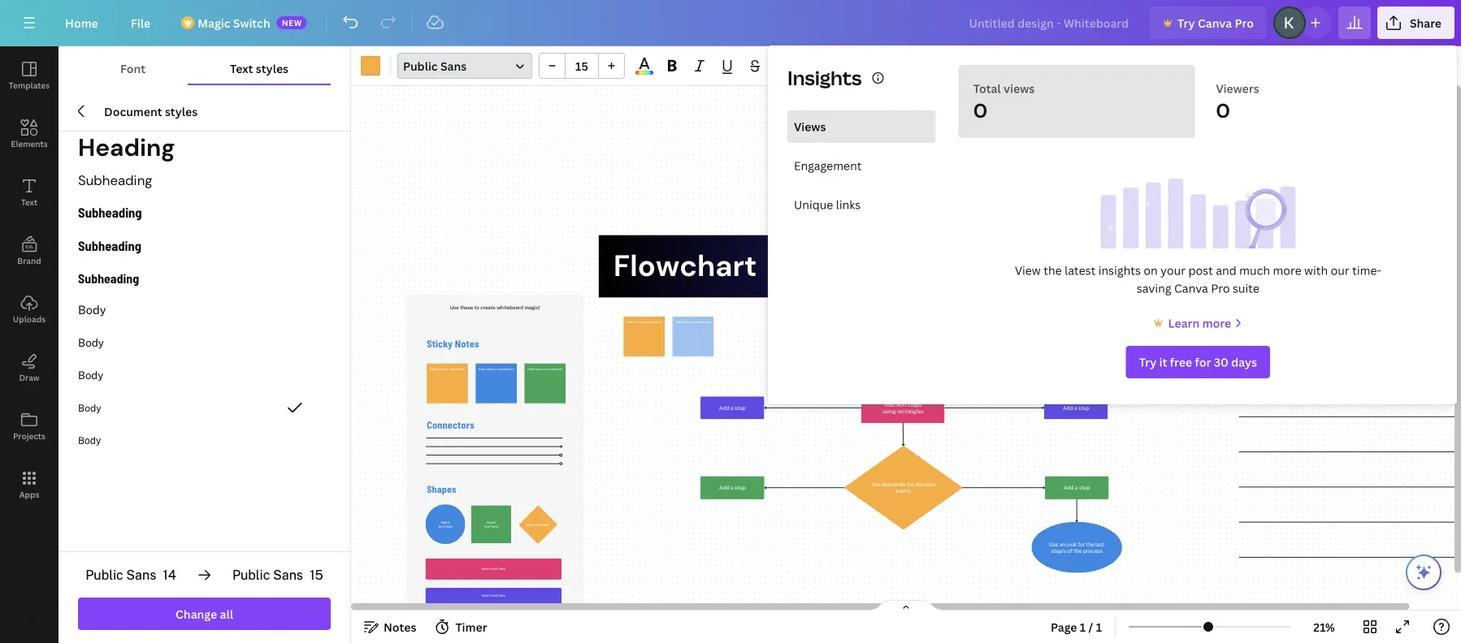 Task type: locate. For each thing, give the bounding box(es) containing it.
notes right sticky
[[455, 338, 479, 350]]

3 body from the top
[[78, 369, 103, 382]]

text down magic switch
[[230, 61, 253, 76]]

0 down "viewers"
[[1216, 97, 1231, 124]]

1 horizontal spatial 1
[[1096, 620, 1102, 635]]

our inside view the latest insights on your post and much more with our time- saving canva pro suite
[[1331, 263, 1350, 278]]

templates
[[9, 80, 50, 91]]

– – number field
[[571, 58, 593, 74]]

body right draw button on the bottom of the page
[[78, 336, 104, 349]]

0 vertical spatial canva
[[1198, 15, 1233, 30]]

pro inside button
[[1235, 15, 1254, 30]]

document
[[104, 104, 162, 119]]

1 horizontal spatial and
[[1216, 263, 1237, 278]]

2 horizontal spatial public
[[403, 58, 438, 74]]

the right view
[[1044, 263, 1062, 278]]

latest
[[1065, 263, 1096, 278]]

0 down total
[[974, 97, 988, 124]]

free
[[1170, 355, 1193, 370]]

subheading button
[[59, 164, 350, 197], [59, 197, 350, 229], [59, 229, 350, 262], [59, 262, 350, 294]]

try inside try it free for 30 days button
[[1139, 355, 1157, 370]]

use
[[968, 254, 985, 267]]

styles down new
[[256, 61, 289, 76]]

sans
[[441, 58, 467, 74], [126, 568, 156, 583], [273, 568, 303, 583]]

1 horizontal spatial try
[[1178, 15, 1195, 30]]

0 horizontal spatial text
[[21, 197, 37, 208]]

more inside button
[[1203, 316, 1232, 331]]

1 vertical spatial styles
[[165, 104, 198, 119]]

public sans 15
[[232, 568, 323, 583]]

identify
[[1168, 254, 1204, 267]]

with
[[1305, 263, 1328, 278]]

0 horizontal spatial try
[[1139, 355, 1157, 370]]

saving
[[1137, 281, 1172, 296]]

1 0 from the left
[[974, 97, 988, 124]]

draw button
[[0, 339, 59, 398]]

uploads
[[13, 314, 46, 325]]

for left 30
[[1195, 355, 1212, 370]]

try it free for 30 days
[[1139, 355, 1258, 370]]

public sans 14
[[86, 568, 176, 583]]

pers
[[1448, 327, 1462, 338]]

document styles
[[104, 104, 198, 119]]

map
[[1067, 254, 1088, 267]]

to
[[1055, 254, 1065, 267]]

post
[[1189, 263, 1214, 278]]

notes
[[455, 338, 479, 350], [384, 620, 417, 635]]

text up the brand button in the left top of the page
[[21, 197, 37, 208]]

respo
[[1446, 360, 1462, 369]]

text inside text styles button
[[230, 61, 253, 76]]

unique links button
[[788, 189, 936, 221]]

efficiency.
[[1155, 267, 1204, 280]]

1 horizontal spatial sans
[[273, 568, 303, 583]]

1 horizontal spatial 0
[[1216, 97, 1231, 124]]

1 vertical spatial try
[[1139, 355, 1157, 370]]

0 horizontal spatial the
[[1044, 263, 1062, 278]]

0 horizontal spatial 0
[[974, 97, 988, 124]]

1 vertical spatial pro
[[1211, 281, 1230, 296]]

0 horizontal spatial notes
[[384, 620, 417, 635]]

1
[[1080, 620, 1086, 635], [1096, 620, 1102, 635]]

0 horizontal spatial more
[[1203, 316, 1232, 331]]

2 horizontal spatial our
[[1331, 263, 1350, 278]]

styles
[[256, 61, 289, 76], [165, 104, 198, 119]]

more
[[1273, 263, 1302, 278], [1203, 316, 1232, 331]]

for inside button
[[1195, 355, 1212, 370]]

body right projects
[[78, 435, 101, 446]]

1 horizontal spatial the
[[1434, 360, 1445, 369]]

text for text
[[21, 197, 37, 208]]

engagement
[[794, 158, 862, 174]]

styles up heading button
[[165, 104, 198, 119]]

1 vertical spatial canva
[[1175, 281, 1209, 296]]

0 vertical spatial try
[[1178, 15, 1195, 30]]

and right post
[[1216, 263, 1237, 278]]

canva up "viewers"
[[1198, 15, 1233, 30]]

side panel tab list
[[0, 46, 59, 515]]

1 vertical spatial more
[[1203, 316, 1232, 331]]

0 horizontal spatial pro
[[1211, 281, 1230, 296]]

styles inside button
[[256, 61, 289, 76]]

public inside dropdown button
[[403, 58, 438, 74]]

total views 0
[[974, 81, 1035, 124]]

21% button
[[1298, 615, 1351, 641]]

engagement button
[[788, 150, 936, 182]]

1 vertical spatial notes
[[384, 620, 417, 635]]

text
[[230, 61, 253, 76], [21, 197, 37, 208]]

3 body button from the top
[[59, 359, 350, 392]]

1 horizontal spatial for
[[1195, 355, 1212, 370]]

the inside view the latest insights on your post and much more with our time- saving canva pro suite
[[1044, 263, 1062, 278]]

text styles
[[230, 61, 289, 76]]

0
[[974, 97, 988, 124], [1216, 97, 1231, 124]]

0 horizontal spatial styles
[[165, 104, 198, 119]]

0 horizontal spatial and
[[970, 267, 987, 280]]

and right 'let's'
[[970, 267, 987, 280]]

public for public sans 15
[[232, 568, 270, 583]]

our right view
[[1043, 267, 1058, 280]]

sticky notes
[[427, 338, 479, 350]]

0 inside the total views 0
[[974, 97, 988, 124]]

magic
[[198, 15, 230, 30]]

public sans
[[403, 58, 467, 74]]

0 inside viewers 0
[[1216, 97, 1231, 124]]

point pers
[[1427, 327, 1462, 338]]

1 horizontal spatial public
[[232, 568, 270, 583]]

public for public sans 14
[[86, 568, 123, 583]]

30
[[1214, 355, 1229, 370]]

home
[[65, 15, 98, 30]]

text for text styles
[[230, 61, 253, 76]]

page
[[1051, 620, 1078, 635]]

show pages image
[[867, 600, 945, 613]]

1 horizontal spatial notes
[[455, 338, 479, 350]]

the
[[1044, 263, 1062, 278], [1434, 360, 1445, 369]]

3 subheading button from the top
[[59, 229, 350, 262]]

canva
[[1198, 15, 1233, 30], [1175, 281, 1209, 296]]

notes left timer button
[[384, 620, 417, 635]]

canva down efficiency.
[[1175, 281, 1209, 296]]

2 body from the top
[[78, 336, 104, 349]]

group
[[539, 53, 625, 79]]

0 vertical spatial more
[[1273, 263, 1302, 278]]

more left with
[[1273, 263, 1302, 278]]

0 vertical spatial the
[[1044, 263, 1062, 278]]

page 1 / 1
[[1051, 620, 1102, 635]]

magic switch
[[198, 15, 270, 30]]

1 vertical spatial the
[[1434, 360, 1445, 369]]

0 vertical spatial styles
[[256, 61, 289, 76]]

0 vertical spatial pro
[[1235, 15, 1254, 30]]

pro left suite
[[1211, 281, 1230, 296]]

1 horizontal spatial our
[[1110, 254, 1125, 267]]

our right with
[[1331, 263, 1350, 278]]

try canva pro
[[1178, 15, 1254, 30]]

subheading
[[78, 172, 152, 189], [78, 205, 142, 221], [78, 237, 141, 253], [78, 270, 139, 286]]

body right projects 'button' at the left bottom of the page
[[78, 402, 101, 414]]

/
[[1089, 620, 1094, 635]]

0 horizontal spatial public
[[86, 568, 123, 583]]

try inside the 'try canva pro' button
[[1178, 15, 1195, 30]]

public
[[403, 58, 438, 74], [86, 568, 123, 583], [232, 568, 270, 583]]

more right learn
[[1203, 316, 1232, 331]]

sans inside dropdown button
[[441, 58, 467, 74]]

our right out
[[1110, 254, 1125, 267]]

and
[[1216, 263, 1237, 278], [970, 267, 987, 280]]

apps
[[19, 489, 39, 500]]

text inside "text" button
[[21, 197, 37, 208]]

for left better in the right of the page
[[1107, 267, 1120, 280]]

0 vertical spatial text
[[230, 61, 253, 76]]

4 subheading button from the top
[[59, 262, 350, 294]]

body right uploads button
[[78, 303, 106, 317]]

viewers 0
[[1216, 81, 1260, 124]]

0 vertical spatial notes
[[455, 338, 479, 350]]

font
[[120, 61, 146, 76]]

1 horizontal spatial pro
[[1235, 15, 1254, 30]]

brand
[[17, 255, 41, 266]]

2 body button from the top
[[59, 327, 350, 359]]

0 horizontal spatial 1
[[1080, 620, 1086, 635]]

1 left "/"
[[1080, 620, 1086, 635]]

notes button
[[358, 615, 423, 641]]

2 0 from the left
[[1216, 97, 1231, 124]]

1 vertical spatial for
[[1195, 355, 1212, 370]]

0 horizontal spatial sans
[[126, 568, 156, 583]]

1 horizontal spatial more
[[1273, 263, 1302, 278]]

text button
[[0, 163, 59, 222]]

styles for text styles
[[256, 61, 289, 76]]

body right draw on the bottom of the page
[[78, 369, 103, 382]]

0 horizontal spatial for
[[1107, 267, 1120, 280]]

better
[[1123, 267, 1152, 280]]

1 right "/"
[[1096, 620, 1102, 635]]

projects
[[13, 431, 46, 442]]

1 horizontal spatial styles
[[256, 61, 289, 76]]

2 horizontal spatial sans
[[441, 58, 467, 74]]

task
[[1343, 360, 1357, 369]]

the left "respo"
[[1434, 360, 1445, 369]]

sans for public sans 15
[[273, 568, 303, 583]]

pro up "viewers"
[[1235, 15, 1254, 30]]

#ffaa2b image
[[361, 56, 380, 76], [361, 56, 380, 76]]

unique
[[794, 197, 833, 213]]

3 subheading from the top
[[78, 237, 141, 253]]

1 horizontal spatial text
[[230, 61, 253, 76]]

1 vertical spatial text
[[21, 197, 37, 208]]

for inside the let's use this flowchart to map out our actions, identify roadblocks, and streamline our activities for better efficiency.
[[1107, 267, 1120, 280]]

0 vertical spatial for
[[1107, 267, 1120, 280]]

connectors
[[427, 419, 475, 431]]

1 subheading from the top
[[78, 172, 152, 189]]

activities
[[1061, 267, 1104, 280]]



Task type: describe. For each thing, give the bounding box(es) containing it.
main menu bar
[[0, 0, 1462, 46]]

canva inside view the latest insights on your post and much more with our time- saving canva pro suite
[[1175, 281, 1209, 296]]

0 horizontal spatial our
[[1043, 267, 1058, 280]]

actionable
[[1307, 360, 1341, 369]]

color range image
[[636, 71, 653, 75]]

all
[[220, 607, 233, 622]]

create an actionable task
[[1274, 360, 1357, 369]]

pro inside view the latest insights on your post and much more with our time- saving canva pro suite
[[1211, 281, 1230, 296]]

days
[[1232, 355, 1258, 370]]

14
[[163, 568, 176, 583]]

let's use this flowchart to map out our actions, identify roadblocks, and streamline our activities for better efficiency.
[[912, 254, 1204, 280]]

links
[[836, 197, 861, 213]]

learn
[[1169, 316, 1200, 331]]

file button
[[118, 7, 164, 39]]

share
[[1410, 15, 1442, 30]]

5 body button from the top
[[59, 424, 350, 457]]

try for try it free for 30 days
[[1139, 355, 1157, 370]]

projects button
[[0, 398, 59, 456]]

apps button
[[0, 456, 59, 515]]

2 1 from the left
[[1096, 620, 1102, 635]]

insights
[[788, 65, 862, 91]]

styles for document styles
[[165, 104, 198, 119]]

share button
[[1378, 7, 1455, 39]]

heading
[[78, 132, 175, 164]]

try for try canva pro
[[1178, 15, 1195, 30]]

sans for public sans
[[441, 58, 467, 74]]

notes inside button
[[384, 620, 417, 635]]

4 subheading from the top
[[78, 270, 139, 286]]

Design title text field
[[956, 7, 1144, 39]]

file
[[131, 15, 151, 30]]

2 subheading button from the top
[[59, 197, 350, 229]]

public sans button
[[398, 53, 532, 79]]

brand button
[[0, 222, 59, 280]]

1 body button from the top
[[59, 294, 350, 327]]

21%
[[1314, 620, 1335, 635]]

time-
[[1353, 263, 1382, 278]]

view the latest insights on your post and much more with our time- saving canva pro suite
[[1015, 263, 1382, 296]]

point
[[1427, 327, 1446, 338]]

try canva pro button
[[1150, 7, 1267, 39]]

5 body from the top
[[78, 435, 101, 446]]

new
[[282, 17, 302, 28]]

draw
[[19, 372, 39, 383]]

try it free for 30 days button
[[1126, 346, 1271, 379]]

and inside view the latest insights on your post and much more with our time- saving canva pro suite
[[1216, 263, 1237, 278]]

1 body from the top
[[78, 303, 106, 317]]

let's
[[943, 254, 965, 267]]

it
[[1160, 355, 1168, 370]]

this
[[987, 254, 1005, 267]]

total
[[974, 81, 1001, 96]]

canva assistant image
[[1414, 563, 1434, 583]]

insights
[[1099, 263, 1141, 278]]

templates button
[[0, 46, 59, 105]]

the for view
[[1044, 263, 1062, 278]]

flowchart
[[1007, 254, 1052, 267]]

15
[[310, 568, 323, 583]]

create
[[1274, 360, 1296, 369]]

timer
[[456, 620, 487, 635]]

more inside view the latest insights on your post and much more with our time- saving canva pro suite
[[1273, 263, 1302, 278]]

sans for public sans 14
[[126, 568, 156, 583]]

on
[[1144, 263, 1158, 278]]

change all
[[176, 607, 233, 622]]

suite
[[1233, 281, 1260, 296]]

views
[[1004, 81, 1035, 96]]

sticky
[[427, 338, 453, 350]]

elements
[[11, 138, 48, 149]]

home link
[[52, 7, 111, 39]]

shapes
[[427, 484, 456, 496]]

4 body from the top
[[78, 402, 101, 414]]

views button
[[788, 111, 936, 143]]

1 1 from the left
[[1080, 620, 1086, 635]]

uploads button
[[0, 280, 59, 339]]

viewers
[[1216, 81, 1260, 96]]

views
[[794, 119, 826, 135]]

switch
[[233, 15, 270, 30]]

out
[[1091, 254, 1107, 267]]

font button
[[78, 53, 188, 84]]

assign the respo
[[1410, 360, 1462, 369]]

change all button
[[78, 598, 331, 631]]

the for assign
[[1434, 360, 1445, 369]]

4 body button from the top
[[59, 392, 350, 424]]

public for public sans
[[403, 58, 438, 74]]

elements button
[[0, 105, 59, 163]]

an
[[1298, 360, 1305, 369]]

and inside the let's use this flowchart to map out our actions, identify roadblocks, and streamline our activities for better efficiency.
[[970, 267, 987, 280]]

assign
[[1410, 360, 1432, 369]]

timer button
[[430, 615, 494, 641]]

much
[[1240, 263, 1271, 278]]

streamline
[[990, 267, 1040, 280]]

change
[[176, 607, 217, 622]]

your
[[1161, 263, 1186, 278]]

2 subheading from the top
[[78, 205, 142, 221]]

1 subheading button from the top
[[59, 164, 350, 197]]

roadblocks,
[[912, 267, 967, 280]]

canva inside the 'try canva pro' button
[[1198, 15, 1233, 30]]

unique links
[[794, 197, 861, 213]]

learn more button
[[1151, 314, 1246, 333]]

heading button
[[59, 128, 350, 167]]



Task type: vqa. For each thing, say whether or not it's contained in the screenshot.
0 in the Total views 0
yes



